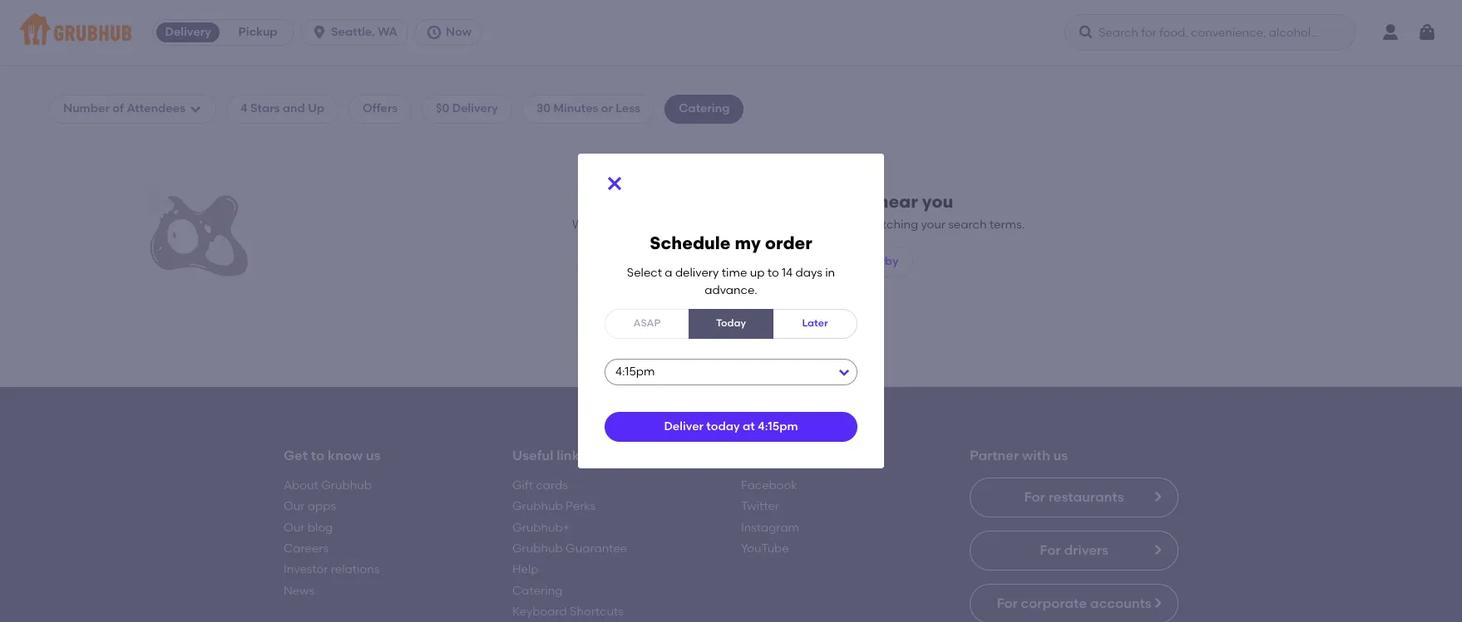 Task type: locate. For each thing, give the bounding box(es) containing it.
today
[[706, 420, 740, 434]]

grubhub
[[814, 365, 864, 379], [321, 479, 372, 493], [512, 500, 563, 514], [512, 542, 563, 556]]

with right connect
[[801, 448, 829, 464]]

schedule my order
[[650, 233, 812, 254]]

with for partner
[[1022, 448, 1050, 464]]

1 our from the top
[[284, 500, 305, 514]]

a left new
[[647, 365, 654, 379]]

for left corporate at right
[[997, 596, 1018, 612]]

2 horizontal spatial us
[[1053, 448, 1068, 464]]

1 horizontal spatial with
[[1022, 448, 1050, 464]]

1 horizontal spatial us
[[832, 448, 847, 464]]

help link
[[512, 563, 539, 577]]

catering up keyboard
[[512, 584, 563, 599]]

days
[[796, 266, 822, 281]]

delivery left pickup
[[165, 25, 211, 39]]

1 vertical spatial restaurants
[[790, 254, 856, 268]]

get
[[284, 448, 308, 464]]

youtube link
[[741, 542, 789, 556]]

find
[[628, 218, 650, 232]]

0 horizontal spatial catering
[[512, 584, 563, 599]]

see
[[698, 254, 719, 268]]

1 vertical spatial in
[[825, 266, 835, 281]]

with right partner
[[1022, 448, 1050, 464]]

2 vertical spatial for
[[997, 596, 1018, 612]]

delivery
[[165, 25, 211, 39], [452, 102, 498, 116]]

svg image
[[1417, 22, 1437, 42], [426, 24, 442, 41], [1078, 24, 1095, 41], [189, 103, 202, 116]]

1 vertical spatial svg image
[[605, 174, 625, 194]]

0 vertical spatial svg image
[[311, 24, 328, 41]]

for inside 'link'
[[1024, 490, 1045, 506]]

0 horizontal spatial in
[[794, 218, 804, 232]]

later button
[[773, 309, 858, 339]]

delivery inside no catering search results near you main content
[[452, 102, 498, 116]]

our down about
[[284, 500, 305, 514]]

nearby
[[859, 254, 899, 268]]

2 vertical spatial restaurants
[[1049, 490, 1124, 506]]

1 vertical spatial search
[[948, 218, 987, 232]]

restaurants
[[727, 218, 791, 232], [790, 254, 856, 268], [1049, 490, 1124, 506]]

connect with us
[[741, 448, 847, 464]]

svg image left seattle,
[[311, 24, 328, 41]]

in up order
[[794, 218, 804, 232]]

0 horizontal spatial with
[[801, 448, 829, 464]]

for left drivers
[[1040, 543, 1061, 559]]

1 vertical spatial catering
[[512, 584, 563, 599]]

gift cards link
[[512, 479, 568, 493]]

0 horizontal spatial to
[[311, 448, 325, 464]]

svg image
[[311, 24, 328, 41], [605, 174, 625, 194]]

perks
[[566, 500, 596, 514]]

main navigation navigation
[[0, 0, 1462, 65]]

0 horizontal spatial delivery
[[165, 25, 211, 39]]

up
[[750, 266, 765, 281]]

svg image up didn't
[[605, 174, 625, 194]]

4
[[240, 102, 248, 116]]

restaurants inside no catering search results near you we didn't find any catering restaurants in your area matching your search terms.
[[727, 218, 791, 232]]

us up the for restaurants
[[1053, 448, 1068, 464]]

1 vertical spatial for
[[1040, 543, 1061, 559]]

1 horizontal spatial delivery
[[452, 102, 498, 116]]

our apps link
[[284, 500, 336, 514]]

our up careers on the left of page
[[284, 521, 305, 535]]

0 horizontal spatial svg image
[[311, 24, 328, 41]]

careers link
[[284, 542, 329, 556]]

guarantee
[[566, 542, 627, 556]]

in inside no catering search results near you we didn't find any catering restaurants in your area matching your search terms.
[[794, 218, 804, 232]]

14
[[782, 266, 793, 281]]

a
[[665, 266, 673, 281], [647, 365, 654, 379]]

to
[[768, 266, 779, 281], [311, 448, 325, 464]]

see
[[670, 341, 689, 355]]

restaurants up my at the top right of the page
[[727, 218, 791, 232]]

svg image inside 'seattle, wa' button
[[311, 24, 328, 41]]

in right days
[[825, 266, 835, 281]]

schedule
[[650, 233, 731, 254]]

attendees
[[127, 102, 185, 116]]

for drivers
[[1040, 543, 1109, 559]]

now button
[[415, 19, 489, 46]]

facebook twitter instagram youtube
[[741, 479, 799, 556]]

1 vertical spatial delivery
[[452, 102, 498, 116]]

your down the you on the top of page
[[921, 218, 946, 232]]

0 vertical spatial our
[[284, 500, 305, 514]]

1 vertical spatial our
[[284, 521, 305, 535]]

number of attendees
[[63, 102, 185, 116]]

what
[[692, 341, 721, 355]]

delivery button
[[153, 19, 223, 46]]

restaurants up drivers
[[1049, 490, 1124, 506]]

about grubhub our apps our blog careers investor relations news
[[284, 479, 380, 599]]

no catering search results near you we didn't find any catering restaurants in your area matching your search terms.
[[572, 191, 1025, 232]]

less
[[616, 102, 641, 116]]

catering
[[679, 102, 730, 116], [512, 584, 563, 599]]

1 horizontal spatial a
[[665, 266, 673, 281]]

2 your from the left
[[921, 218, 946, 232]]

0 horizontal spatial search
[[752, 191, 812, 212]]

new
[[657, 365, 680, 379]]

suggest a new catering restaurant for grubhub
[[598, 365, 864, 379]]

for for for corporate accounts
[[997, 596, 1018, 612]]

in
[[794, 218, 804, 232], [825, 266, 835, 281]]

suggest a new catering restaurant for grubhub button
[[590, 357, 872, 387]]

for down partner with us
[[1024, 490, 1045, 506]]

connect
[[741, 448, 798, 464]]

keyboard shortcuts link
[[512, 605, 624, 620]]

svg image inside "now" button
[[426, 24, 442, 41]]

1 horizontal spatial search
[[948, 218, 987, 232]]

0 vertical spatial search
[[752, 191, 812, 212]]

grubhub guarantee link
[[512, 542, 627, 556]]

1 horizontal spatial your
[[921, 218, 946, 232]]

any
[[653, 218, 673, 232]]

you're
[[723, 341, 757, 355]]

1 horizontal spatial in
[[825, 266, 835, 281]]

restaurant
[[734, 365, 793, 379]]

time
[[722, 266, 747, 281]]

for drivers link
[[970, 532, 1179, 572]]

1 vertical spatial a
[[647, 365, 654, 379]]

with for connect
[[801, 448, 829, 464]]

catering
[[673, 191, 748, 212], [676, 218, 724, 232], [739, 254, 787, 268], [683, 365, 731, 379]]

to right the get
[[311, 448, 325, 464]]

3 us from the left
[[1053, 448, 1068, 464]]

careers
[[284, 542, 329, 556]]

twitter link
[[741, 500, 779, 514]]

seattle, wa
[[331, 25, 398, 39]]

a right select
[[665, 266, 673, 281]]

relations
[[331, 563, 380, 577]]

grubhub down know
[[321, 479, 372, 493]]

delivery right $0
[[452, 102, 498, 116]]

0 vertical spatial delivery
[[165, 25, 211, 39]]

for?
[[804, 341, 825, 355]]

to inside select a delivery time up to 14 days in advance.
[[768, 266, 779, 281]]

0 vertical spatial in
[[794, 218, 804, 232]]

advance.
[[705, 283, 758, 297]]

2 us from the left
[[832, 448, 847, 464]]

restaurants down order
[[790, 254, 856, 268]]

0 vertical spatial a
[[665, 266, 673, 281]]

grubhub+ link
[[512, 521, 570, 535]]

search down the you on the top of page
[[948, 218, 987, 232]]

2 with from the left
[[1022, 448, 1050, 464]]

a inside select a delivery time up to 14 days in advance.
[[665, 266, 673, 281]]

delivery inside button
[[165, 25, 211, 39]]

2 our from the top
[[284, 521, 305, 535]]

and
[[283, 102, 305, 116]]

1 with from the left
[[801, 448, 829, 464]]

grubhub down for?
[[814, 365, 864, 379]]

terms.
[[990, 218, 1025, 232]]

0 vertical spatial catering
[[679, 102, 730, 116]]

0 vertical spatial restaurants
[[727, 218, 791, 232]]

catering inside gift cards grubhub perks grubhub+ grubhub guarantee help catering keyboard shortcuts
[[512, 584, 563, 599]]

1 horizontal spatial to
[[768, 266, 779, 281]]

to left 14
[[768, 266, 779, 281]]

for corporate accounts
[[997, 596, 1152, 612]]

0 vertical spatial to
[[768, 266, 779, 281]]

your left area
[[807, 218, 831, 232]]

us for partner with us
[[1053, 448, 1068, 464]]

0 horizontal spatial a
[[647, 365, 654, 379]]

a inside button
[[647, 365, 654, 379]]

0 horizontal spatial us
[[366, 448, 381, 464]]

pickup
[[238, 25, 277, 39]]

0 vertical spatial for
[[1024, 490, 1045, 506]]

no
[[644, 191, 669, 212]]

suggest
[[598, 365, 644, 379]]

my
[[735, 233, 761, 254]]

see all catering restaurants nearby button
[[684, 247, 913, 277]]

search up order
[[752, 191, 812, 212]]

catering right less
[[679, 102, 730, 116]]

us right know
[[366, 448, 381, 464]]

matching
[[864, 218, 918, 232]]

us right connect
[[832, 448, 847, 464]]

instagram
[[741, 521, 799, 535]]

0 horizontal spatial your
[[807, 218, 831, 232]]

catering link
[[512, 584, 563, 599]]

grubhub inside about grubhub our apps our blog careers investor relations news
[[321, 479, 372, 493]]

deliver
[[664, 420, 704, 434]]

instagram link
[[741, 521, 799, 535]]

1 vertical spatial to
[[311, 448, 325, 464]]

or
[[601, 102, 613, 116]]



Task type: describe. For each thing, give the bounding box(es) containing it.
for for for restaurants
[[1024, 490, 1045, 506]]

a for select
[[665, 266, 673, 281]]

for restaurants link
[[970, 478, 1179, 518]]

investor relations link
[[284, 563, 380, 577]]

for for for drivers
[[1040, 543, 1061, 559]]

twitter
[[741, 500, 779, 514]]

see all catering restaurants nearby
[[698, 254, 899, 268]]

useful
[[512, 448, 553, 464]]

up
[[308, 102, 324, 116]]

grubhub perks link
[[512, 500, 596, 514]]

partner with us
[[970, 448, 1068, 464]]

accounts
[[1090, 596, 1152, 612]]

about grubhub link
[[284, 479, 372, 493]]

number
[[63, 102, 110, 116]]

looking
[[760, 341, 801, 355]]

asap
[[633, 318, 661, 330]]

for
[[796, 365, 811, 379]]

30
[[536, 102, 551, 116]]

seattle, wa button
[[300, 19, 415, 46]]

cards
[[536, 479, 568, 493]]

don't
[[637, 341, 667, 355]]

now
[[446, 25, 472, 39]]

grubhub inside button
[[814, 365, 864, 379]]

stars
[[250, 102, 280, 116]]

1 us from the left
[[366, 448, 381, 464]]

deliver today at 4:15pm button
[[605, 412, 858, 442]]

all
[[722, 254, 736, 268]]

our blog link
[[284, 521, 333, 535]]

to inside no catering search results near you main content
[[311, 448, 325, 464]]

investor
[[284, 563, 328, 577]]

no catering search results near you main content
[[0, 65, 1462, 623]]

restaurants inside button
[[790, 254, 856, 268]]

of
[[112, 102, 124, 116]]

area
[[834, 218, 861, 232]]

asap button
[[605, 309, 690, 339]]

gift
[[512, 479, 533, 493]]

we
[[572, 218, 590, 232]]

results
[[816, 191, 874, 212]]

facebook link
[[741, 479, 797, 493]]

30 minutes or less
[[536, 102, 641, 116]]

restaurants inside 'link'
[[1049, 490, 1124, 506]]

1 horizontal spatial svg image
[[605, 174, 625, 194]]

4:15pm
[[758, 420, 798, 434]]

know
[[328, 448, 363, 464]]

don't see what you're looking for?
[[637, 341, 825, 355]]

1 your from the left
[[807, 218, 831, 232]]

order
[[765, 233, 812, 254]]

links
[[557, 448, 586, 464]]

today
[[716, 318, 746, 330]]

news
[[284, 584, 314, 599]]

grubhub down the grubhub+ at the left bottom of page
[[512, 542, 563, 556]]

select a delivery time up to 14 days in advance.
[[627, 266, 835, 297]]

for corporate accounts link
[[970, 585, 1179, 623]]

grubhub+
[[512, 521, 570, 535]]

catering inside button
[[683, 365, 731, 379]]

blog
[[308, 521, 333, 535]]

offers
[[363, 102, 398, 116]]

later
[[802, 318, 828, 330]]

today button
[[689, 309, 774, 339]]

facebook
[[741, 479, 797, 493]]

get to know us
[[284, 448, 381, 464]]

4 stars and up
[[240, 102, 324, 116]]

svg image inside no catering search results near you main content
[[189, 103, 202, 116]]

you
[[922, 191, 953, 212]]

in inside select a delivery time up to 14 days in advance.
[[825, 266, 835, 281]]

us for connect with us
[[832, 448, 847, 464]]

about
[[284, 479, 318, 493]]

1 horizontal spatial catering
[[679, 102, 730, 116]]

useful links
[[512, 448, 586, 464]]

seattle,
[[331, 25, 375, 39]]

catering inside button
[[739, 254, 787, 268]]

partner
[[970, 448, 1019, 464]]

a for suggest
[[647, 365, 654, 379]]

corporate
[[1021, 596, 1087, 612]]

drivers
[[1064, 543, 1109, 559]]

delivery
[[675, 266, 719, 281]]

apps
[[308, 500, 336, 514]]

select
[[627, 266, 662, 281]]

$0
[[436, 102, 449, 116]]

grubhub down gift cards link
[[512, 500, 563, 514]]

for restaurants
[[1024, 490, 1124, 506]]

youtube
[[741, 542, 789, 556]]

$0 delivery
[[436, 102, 498, 116]]



Task type: vqa. For each thing, say whether or not it's contained in the screenshot.
middle For
yes



